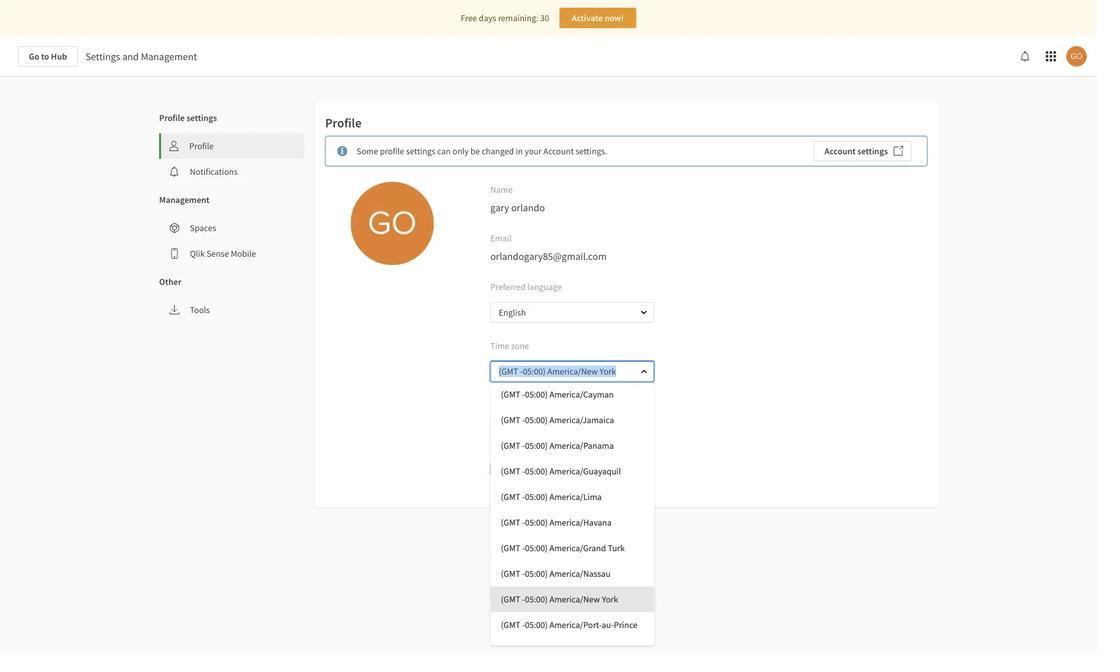 Task type: locate. For each thing, give the bounding box(es) containing it.
email
[[490, 233, 512, 244]]

america/jamaica
[[550, 414, 614, 426]]

go to hub link
[[18, 46, 78, 67]]

05:00) up show
[[525, 440, 548, 452]]

1 - from the top
[[522, 389, 525, 400]]

1 horizontal spatial account
[[825, 145, 856, 157]]

6 (gmt from the top
[[501, 517, 520, 528]]

0 horizontal spatial profile
[[159, 112, 185, 124]]

05:00) down show
[[525, 491, 548, 503]]

5 05:00) from the top
[[525, 491, 548, 503]]

7 - from the top
[[522, 543, 525, 554]]

3 05:00) from the top
[[525, 440, 548, 452]]

be
[[471, 145, 480, 157]]

1 horizontal spatial gary orlando image
[[1067, 46, 1087, 67]]

regional
[[490, 399, 523, 411]]

1 vertical spatial gary orlando image
[[351, 182, 434, 265]]

(gmt for (gmt -05:00) america/lima
[[501, 491, 520, 503]]

10 (gmt from the top
[[501, 619, 520, 631]]

0 horizontal spatial gary orlando image
[[351, 182, 434, 265]]

- for (gmt -05:00) america/jamaica
[[522, 414, 525, 426]]

your
[[525, 145, 542, 157]]

05:00) for america/jamaica
[[525, 414, 548, 426]]

- down regional on the bottom left of the page
[[522, 414, 525, 426]]

4 - from the top
[[522, 466, 525, 477]]

2 account from the left
[[825, 145, 856, 157]]

preferred
[[490, 281, 526, 293]]

message
[[586, 463, 619, 475]]

3 (gmt from the top
[[501, 440, 520, 452]]

05:00) for america/port-
[[525, 619, 548, 631]]

now!
[[605, 12, 624, 24]]

(gmt -05:00) america/port-au-prince
[[501, 619, 638, 631]]

05:00)
[[525, 389, 548, 400], [525, 414, 548, 426], [525, 440, 548, 452], [525, 466, 548, 477], [525, 491, 548, 503], [525, 517, 548, 528], [525, 543, 548, 554], [525, 568, 548, 580], [525, 594, 548, 605], [525, 619, 548, 631]]

- down (gmt -05:00) america/lima
[[522, 517, 525, 528]]

05:00) up (gmt -05:00) america/nassau
[[525, 543, 548, 554]]

- up the (gmt -05:00) america/havana
[[522, 491, 525, 503]]

1 account from the left
[[544, 145, 574, 157]]

2 (gmt from the top
[[501, 414, 520, 426]]

qlik sense mobile link
[[159, 241, 305, 266]]

5 - from the top
[[522, 491, 525, 503]]

other
[[159, 276, 181, 288]]

1 (gmt from the top
[[501, 389, 520, 400]]

(gmt for (gmt -05:00) america/havana
[[501, 517, 520, 528]]

(gmt -05:00) america/lima
[[501, 491, 602, 503]]

8 05:00) from the top
[[525, 568, 548, 580]]

list box containing (gmt -05:00) america/cayman
[[491, 382, 655, 653]]

7 (gmt from the top
[[501, 543, 520, 554]]

sense
[[207, 248, 229, 259]]

orlandogary85@gmail.com
[[490, 250, 607, 263]]

05:00) for america/cayman
[[525, 389, 548, 400]]

- left show
[[522, 466, 525, 477]]

gary orlando image
[[1067, 46, 1087, 67], [351, 182, 434, 265]]

alert containing some profile settings can only be changed in your account settings.
[[325, 136, 928, 167]]

regional settings for creating apps
[[490, 399, 619, 411]]

profile
[[159, 112, 185, 124], [325, 115, 362, 131], [189, 140, 214, 152]]

05:00) down (gmt -05:00) america/nassau
[[525, 594, 548, 605]]

close image
[[640, 368, 648, 376]]

2 05:00) from the top
[[525, 414, 548, 426]]

settings for profile settings
[[187, 112, 217, 124]]

gary
[[490, 201, 509, 214]]

05:00) up the (gmt -05:00) america/new york
[[525, 568, 548, 580]]

None text field
[[492, 302, 629, 323], [492, 361, 629, 382], [492, 302, 629, 323], [492, 361, 629, 382]]

america/havana
[[550, 517, 612, 528]]

4 (gmt from the top
[[501, 466, 520, 477]]

show welcome message
[[528, 463, 619, 475]]

0 vertical spatial gary orlando image
[[1067, 46, 1087, 67]]

time zone
[[490, 340, 529, 352]]

05:00) left for
[[525, 389, 548, 400]]

au-
[[602, 619, 614, 631]]

go to hub
[[29, 51, 67, 62]]

- for (gmt -05:00) america/panama
[[522, 440, 525, 452]]

alert
[[325, 136, 928, 167]]

8 - from the top
[[522, 568, 525, 580]]

6 - from the top
[[522, 517, 525, 528]]

- up the (gmt -05:00) america/new york
[[522, 568, 525, 580]]

05:00) up (gmt -05:00) america/lima
[[525, 466, 548, 477]]

- for (gmt -05:00) america/guayaquil
[[522, 466, 525, 477]]

tools link
[[159, 297, 305, 323]]

5 (gmt from the top
[[501, 491, 520, 503]]

2 - from the top
[[522, 414, 525, 426]]

remaining:
[[498, 12, 539, 24]]

- for (gmt -05:00) america/nassau
[[522, 568, 525, 580]]

management
[[141, 50, 197, 63], [159, 194, 210, 206]]

america/grand
[[550, 543, 606, 554]]

management up the spaces
[[159, 194, 210, 206]]

orlando
[[511, 201, 545, 214]]

05:00) down regional settings for creating apps
[[525, 414, 548, 426]]

account inside account settings link
[[825, 145, 856, 157]]

3 - from the top
[[522, 440, 525, 452]]

8 (gmt from the top
[[501, 568, 520, 580]]

0 horizontal spatial account
[[544, 145, 574, 157]]

10 05:00) from the top
[[525, 619, 548, 631]]

05:00) down the (gmt -05:00) america/new york
[[525, 619, 548, 631]]

time
[[490, 340, 509, 352]]

(gmt
[[501, 389, 520, 400], [501, 414, 520, 426], [501, 440, 520, 452], [501, 466, 520, 477], [501, 491, 520, 503], [501, 517, 520, 528], [501, 543, 520, 554], [501, 568, 520, 580], [501, 594, 520, 605], [501, 619, 520, 631]]

9 (gmt from the top
[[501, 594, 520, 605]]

spaces link
[[159, 215, 305, 241]]

to
[[41, 51, 49, 62]]

(gmt -05:00) america/jamaica
[[501, 414, 614, 426]]

- for (gmt -05:00) america/cayman
[[522, 389, 525, 400]]

america/guayaquil
[[550, 466, 621, 477]]

10 - from the top
[[522, 619, 525, 631]]

free
[[461, 12, 477, 24]]

4 05:00) from the top
[[525, 466, 548, 477]]

list box
[[491, 382, 655, 653]]

show
[[528, 463, 549, 475]]

- up (gmt -05:00) america/nassau
[[522, 543, 525, 554]]

settings
[[187, 112, 217, 124], [406, 145, 436, 157], [858, 145, 888, 157], [525, 399, 554, 411]]

for
[[556, 399, 567, 411]]

account
[[544, 145, 574, 157], [825, 145, 856, 157]]

- down (gmt -05:00) america/nassau
[[522, 594, 525, 605]]

9 - from the top
[[522, 594, 525, 605]]

9 05:00) from the top
[[525, 594, 548, 605]]

- down the (gmt -05:00) america/new york
[[522, 619, 525, 631]]

mobile
[[231, 248, 256, 259]]

profile settings
[[159, 112, 217, 124]]

6 05:00) from the top
[[525, 517, 548, 528]]

account settings link
[[814, 141, 912, 161]]

(gmt for (gmt -05:00) america/nassau
[[501, 568, 520, 580]]

- left for
[[522, 389, 525, 400]]

05:00) down (gmt -05:00) america/lima
[[525, 517, 548, 528]]

profile
[[380, 145, 404, 157]]

and
[[122, 50, 139, 63]]

- down (gmt -05:00) america/jamaica
[[522, 440, 525, 452]]

1 05:00) from the top
[[525, 389, 548, 400]]

settings for regional settings for creating apps
[[525, 399, 554, 411]]

7 05:00) from the top
[[525, 543, 548, 554]]

(gmt for (gmt -05:00) america/new york
[[501, 594, 520, 605]]

go
[[29, 51, 39, 62]]

-
[[522, 389, 525, 400], [522, 414, 525, 426], [522, 440, 525, 452], [522, 466, 525, 477], [522, 491, 525, 503], [522, 517, 525, 528], [522, 543, 525, 554], [522, 568, 525, 580], [522, 594, 525, 605], [522, 619, 525, 631]]

(gmt for (gmt -05:00) america/port-au-prince
[[501, 619, 520, 631]]

management right and
[[141, 50, 197, 63]]

2 horizontal spatial profile
[[325, 115, 362, 131]]



Task type: vqa. For each thing, say whether or not it's contained in the screenshot.
The
no



Task type: describe. For each thing, give the bounding box(es) containing it.
(gmt -05:00) america/cayman
[[501, 389, 614, 400]]

(gmt -05:00) america/new york
[[501, 594, 618, 605]]

america/cayman
[[550, 389, 614, 400]]

name gary orlando
[[490, 184, 545, 214]]

profile link
[[161, 133, 305, 159]]

(gmt -05:00) america/grand turk
[[501, 543, 625, 554]]

- for (gmt -05:00) america/grand turk
[[522, 543, 525, 554]]

activate now!
[[572, 12, 624, 24]]

activate now! link
[[559, 8, 636, 28]]

(gmt -05:00) america/nassau
[[501, 568, 611, 580]]

05:00) for america/new
[[525, 594, 548, 605]]

0 vertical spatial management
[[141, 50, 197, 63]]

america/lima
[[550, 491, 602, 503]]

- for (gmt -05:00) america/port-au-prince
[[522, 619, 525, 631]]

email orlandogary85@gmail.com
[[490, 233, 607, 263]]

some profile settings can only be changed in your account settings.
[[357, 145, 607, 157]]

qlik
[[190, 248, 205, 259]]

apps
[[601, 399, 619, 411]]

settings
[[86, 50, 120, 63]]

preferred language
[[490, 281, 562, 293]]

america/new
[[550, 594, 600, 605]]

in
[[516, 145, 523, 157]]

30
[[540, 12, 549, 24]]

settings and management
[[86, 50, 197, 63]]

turk
[[608, 543, 625, 554]]

05:00) for america/grand
[[525, 543, 548, 554]]

tools
[[190, 304, 210, 316]]

america/port-
[[550, 619, 602, 631]]

- for (gmt -05:00) america/new york
[[522, 594, 525, 605]]

1 vertical spatial management
[[159, 194, 210, 206]]

creating
[[568, 399, 599, 411]]

settings for account settings
[[858, 145, 888, 157]]

(gmt for (gmt -05:00) america/guayaquil
[[501, 466, 520, 477]]

name
[[490, 184, 513, 195]]

language
[[527, 281, 562, 293]]

(gmt for (gmt -05:00) america/grand turk
[[501, 543, 520, 554]]

account settings
[[825, 145, 888, 157]]

hub
[[51, 51, 67, 62]]

05:00) for america/nassau
[[525, 568, 548, 580]]

(gmt -05:00) america/panama
[[501, 440, 614, 452]]

(gmt -05:00) america/guayaquil
[[501, 466, 621, 477]]

prince
[[614, 619, 638, 631]]

05:00) for america/havana
[[525, 517, 548, 528]]

america/nassau
[[550, 568, 611, 580]]

york
[[602, 594, 618, 605]]

settings.
[[576, 145, 607, 157]]

notifications
[[190, 166, 238, 177]]

- for (gmt -05:00) america/havana
[[522, 517, 525, 528]]

notifications link
[[159, 159, 305, 184]]

(gmt for (gmt -05:00) america/cayman
[[501, 389, 520, 400]]

(gmt -05:00) america/havana
[[501, 517, 612, 528]]

only
[[453, 145, 469, 157]]

open image
[[640, 309, 648, 317]]

free days remaining: 30
[[461, 12, 549, 24]]

qlik sense mobile
[[190, 248, 256, 259]]

changed
[[482, 145, 514, 157]]

spaces
[[190, 222, 216, 234]]

(gmt for (gmt -05:00) america/panama
[[501, 440, 520, 452]]

05:00) for america/guayaquil
[[525, 466, 548, 477]]

some
[[357, 145, 378, 157]]

- for (gmt -05:00) america/lima
[[522, 491, 525, 503]]

welcome
[[550, 463, 584, 475]]

activate
[[572, 12, 603, 24]]

05:00) for america/panama
[[525, 440, 548, 452]]

(gmt for (gmt -05:00) america/jamaica
[[501, 414, 520, 426]]

05:00) for america/lima
[[525, 491, 548, 503]]

america/panama
[[550, 440, 614, 452]]

1 horizontal spatial profile
[[189, 140, 214, 152]]

days
[[479, 12, 496, 24]]

zone
[[511, 340, 529, 352]]

can
[[437, 145, 451, 157]]



